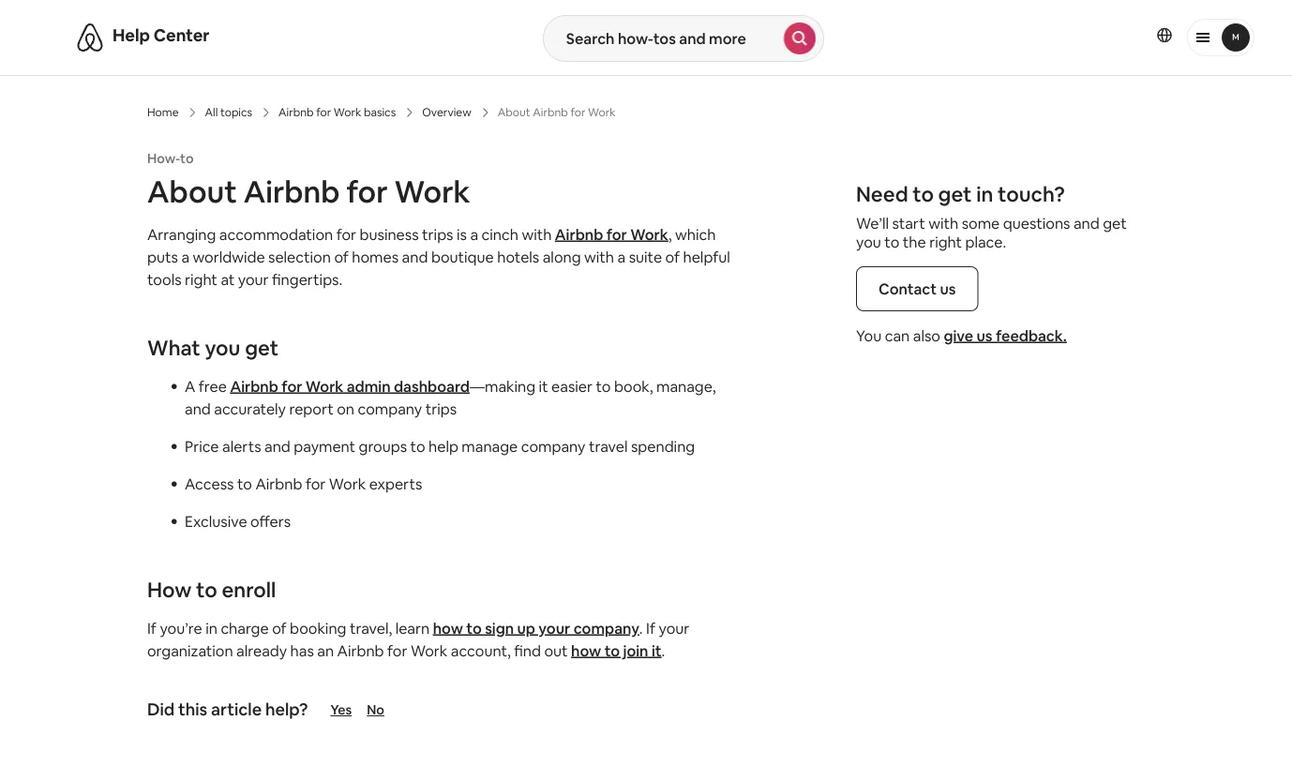 Task type: vqa. For each thing, say whether or not it's contained in the screenshot.
second Add to wishlist: Muir Beach, California ICON from the bottom of the page
no



Task type: describe. For each thing, give the bounding box(es) containing it.
on
[[337, 399, 354, 418]]

2 vertical spatial company
[[574, 618, 639, 638]]

1 horizontal spatial of
[[334, 247, 349, 266]]

Search how-tos and more search field
[[544, 16, 784, 61]]

your inside ", which puts a worldwide selection of homes and boutique hotels along with a suite of helpful tools right at your fingertips."
[[238, 270, 269, 289]]

can
[[885, 326, 910, 345]]

your inside . if your organization already has an airbnb for work account, find out
[[659, 618, 690, 638]]

groups
[[359, 437, 407, 456]]

article
[[211, 699, 262, 721]]

an
[[317, 641, 334, 660]]

—making
[[470, 377, 536, 396]]

cinch
[[482, 225, 518, 244]]

offers
[[250, 512, 291, 531]]

help center
[[113, 24, 210, 46]]

for up homes
[[336, 225, 356, 244]]

0 horizontal spatial with
[[522, 225, 552, 244]]

alerts
[[222, 437, 261, 456]]

to up about
[[180, 150, 194, 167]]

you inside need to get in touch? we'll start with some questions and get you to the right place.
[[856, 232, 881, 251]]

how-
[[147, 150, 180, 167]]

worldwide
[[193, 247, 265, 266]]

airbnb for work basics link
[[279, 105, 396, 120]]

and right alerts
[[264, 437, 291, 456]]

for inside . if your organization already has an airbnb for work account, find out
[[387, 641, 407, 660]]

0 horizontal spatial of
[[272, 618, 287, 638]]

1 vertical spatial company
[[521, 437, 586, 456]]

work up suite in the top of the page
[[630, 225, 668, 244]]

accurately
[[214, 399, 286, 418]]

work down payment
[[329, 474, 366, 493]]

suite
[[629, 247, 662, 266]]

for up "business" on the top left
[[346, 172, 388, 211]]

find
[[514, 641, 541, 660]]

topics
[[220, 105, 252, 120]]

enroll
[[222, 576, 276, 603]]

and inside ", which puts a worldwide selection of homes and boutique hotels along with a suite of helpful tools right at your fingertips."
[[402, 247, 428, 266]]

all topics
[[205, 105, 252, 120]]

airbnb up "along"
[[555, 225, 603, 244]]

price alerts and payment groups to help manage company travel spending
[[185, 437, 698, 456]]

how to join it .
[[571, 641, 665, 660]]

airbnb up accommodation
[[244, 172, 340, 211]]

helpful
[[683, 247, 730, 266]]

airbnb inside . if your organization already has an airbnb for work account, find out
[[337, 641, 384, 660]]

airbnb for work basics
[[279, 105, 396, 120]]

you're
[[160, 618, 202, 638]]

home link
[[147, 105, 179, 120]]

work left basics
[[334, 105, 361, 120]]

all
[[205, 105, 218, 120]]

we'll
[[856, 213, 889, 233]]

about airbnb for work
[[147, 172, 470, 211]]

has
[[290, 641, 314, 660]]

arranging
[[147, 225, 216, 244]]

1 horizontal spatial .
[[662, 641, 665, 660]]

for down payment
[[306, 474, 326, 493]]

feedback.
[[996, 326, 1067, 345]]

help
[[429, 437, 458, 456]]

help?
[[265, 699, 308, 721]]

with inside need to get in touch? we'll start with some questions and get you to the right place.
[[929, 213, 959, 233]]

how
[[147, 576, 192, 603]]

a free airbnb for work admin dashboard
[[185, 377, 470, 396]]

1 vertical spatial how
[[571, 641, 601, 660]]

give
[[944, 326, 973, 345]]

work up report
[[306, 377, 344, 396]]

overview link
[[422, 105, 472, 120]]

work inside . if your organization already has an airbnb for work account, find out
[[411, 641, 448, 660]]

boutique
[[431, 247, 494, 266]]

to left the the
[[885, 232, 900, 251]]

at
[[221, 270, 235, 289]]

questions
[[1003, 213, 1070, 233]]

sign
[[485, 618, 514, 638]]

along
[[543, 247, 581, 266]]

join
[[623, 641, 648, 660]]

exclusive offers
[[185, 512, 291, 531]]

airbnb homepage image
[[75, 23, 105, 53]]

to left help
[[410, 437, 425, 456]]

no button
[[367, 701, 421, 718]]

and inside need to get in touch? we'll start with some questions and get you to the right place.
[[1074, 213, 1100, 233]]

airbnb right topics
[[279, 105, 314, 120]]

already
[[236, 641, 287, 660]]

selection
[[268, 247, 331, 266]]

about
[[147, 172, 237, 211]]

for left ','
[[606, 225, 627, 244]]

hotels
[[497, 247, 539, 266]]

to right access on the bottom left of page
[[237, 474, 252, 493]]

accommodation
[[219, 225, 333, 244]]

manage,
[[656, 377, 716, 396]]

help center link
[[113, 24, 210, 46]]

1 horizontal spatial us
[[977, 326, 993, 345]]

work up arranging accommodation for business trips is a cinch with airbnb for work
[[394, 172, 470, 211]]

some
[[962, 213, 1000, 233]]

airbnb up accurately
[[230, 377, 278, 396]]

to right how
[[196, 576, 217, 603]]

0 horizontal spatial in
[[206, 618, 217, 638]]

business
[[360, 225, 419, 244]]

contact us
[[879, 279, 956, 298]]

0 vertical spatial how
[[433, 618, 463, 638]]

with inside ", which puts a worldwide selection of homes and boutique hotels along with a suite of helpful tools right at your fingertips."
[[584, 247, 614, 266]]

puts
[[147, 247, 178, 266]]

need to get in touch? we'll start with some questions and get you to the right place.
[[856, 181, 1127, 251]]

2 horizontal spatial of
[[665, 247, 680, 266]]

to left join
[[605, 641, 620, 660]]

this
[[178, 699, 207, 721]]

,
[[668, 225, 672, 244]]

airbnb for work admin dashboard link
[[230, 377, 470, 396]]

1 vertical spatial you
[[205, 334, 241, 361]]



Task type: locate. For each thing, give the bounding box(es) containing it.
report
[[289, 399, 334, 418]]

1 vertical spatial get
[[1103, 213, 1127, 233]]

2 vertical spatial get
[[245, 334, 279, 361]]

all topics link
[[205, 105, 252, 120]]

for down if you're in charge of booking travel, learn how to sign up your company
[[387, 641, 407, 660]]

2 horizontal spatial get
[[1103, 213, 1127, 233]]

is
[[457, 225, 467, 244]]

your up how to join it . at the bottom
[[659, 618, 690, 638]]

1 vertical spatial trips
[[425, 399, 457, 418]]

2 horizontal spatial with
[[929, 213, 959, 233]]

in inside need to get in touch? we'll start with some questions and get you to the right place.
[[976, 181, 993, 207]]

you up free
[[205, 334, 241, 361]]

dashboard
[[394, 377, 470, 396]]

of left homes
[[334, 247, 349, 266]]

get for what you get
[[245, 334, 279, 361]]

—making it easier to book, manage, and accurately report on company trips
[[185, 377, 716, 418]]

a
[[470, 225, 478, 244], [181, 247, 189, 266], [617, 247, 626, 266]]

if left you're
[[147, 618, 156, 638]]

trips inside —making it easier to book, manage, and accurately report on company trips
[[425, 399, 457, 418]]

for up report
[[282, 377, 302, 396]]

0 horizontal spatial if
[[147, 618, 156, 638]]

2 if from the left
[[646, 618, 655, 638]]

to inside —making it easier to book, manage, and accurately report on company trips
[[596, 377, 611, 396]]

admin
[[347, 377, 391, 396]]

0 vertical spatial .
[[639, 618, 643, 638]]

0 vertical spatial get
[[938, 181, 972, 207]]

2 horizontal spatial your
[[659, 618, 690, 638]]

easier
[[551, 377, 593, 396]]

trips
[[422, 225, 453, 244], [425, 399, 457, 418]]

2 horizontal spatial a
[[617, 247, 626, 266]]

right inside need to get in touch? we'll start with some questions and get you to the right place.
[[929, 232, 962, 251]]

main navigation menu image
[[1222, 23, 1250, 51]]

. inside . if your organization already has an airbnb for work account, find out
[[639, 618, 643, 638]]

the
[[903, 232, 926, 251]]

None search field
[[543, 15, 824, 62]]

0 vertical spatial in
[[976, 181, 993, 207]]

1 vertical spatial .
[[662, 641, 665, 660]]

company
[[358, 399, 422, 418], [521, 437, 586, 456], [574, 618, 639, 638]]

airbnb
[[279, 105, 314, 120], [244, 172, 340, 211], [555, 225, 603, 244], [230, 377, 278, 396], [256, 474, 302, 493], [337, 641, 384, 660]]

center
[[154, 24, 210, 46]]

company up how to join it link
[[574, 618, 639, 638]]

0 vertical spatial it
[[539, 377, 548, 396]]

yes button
[[331, 701, 352, 718]]

which
[[675, 225, 716, 244]]

1 horizontal spatial you
[[856, 232, 881, 251]]

1 horizontal spatial with
[[584, 247, 614, 266]]

contact
[[879, 279, 937, 298]]

homes
[[352, 247, 399, 266]]

get for need to get in touch? we'll start with some questions and get you to the right place.
[[938, 181, 972, 207]]

company left travel on the left of the page
[[521, 437, 586, 456]]

and
[[1074, 213, 1100, 233], [402, 247, 428, 266], [185, 399, 211, 418], [264, 437, 291, 456]]

in right you're
[[206, 618, 217, 638]]

company down admin
[[358, 399, 422, 418]]

what
[[147, 334, 200, 361]]

a
[[185, 377, 195, 396]]

out
[[544, 641, 568, 660]]

help
[[113, 24, 150, 46]]

1 vertical spatial it
[[652, 641, 662, 660]]

0 horizontal spatial it
[[539, 377, 548, 396]]

travel
[[589, 437, 628, 456]]

with up the hotels
[[522, 225, 552, 244]]

1 if from the left
[[147, 618, 156, 638]]

0 vertical spatial trips
[[422, 225, 453, 244]]

if inside . if your organization already has an airbnb for work account, find out
[[646, 618, 655, 638]]

to left book,
[[596, 377, 611, 396]]

0 horizontal spatial how
[[433, 618, 463, 638]]

basics
[[364, 105, 396, 120]]

right left at at the left top
[[185, 270, 217, 289]]

airbnb up offers
[[256, 474, 302, 493]]

right inside ", which puts a worldwide selection of homes and boutique hotels along with a suite of helpful tools right at your fingertips."
[[185, 270, 217, 289]]

learn
[[395, 618, 430, 638]]

it left easier
[[539, 377, 548, 396]]

0 vertical spatial you
[[856, 232, 881, 251]]

1 horizontal spatial get
[[938, 181, 972, 207]]

spending
[[631, 437, 695, 456]]

experts
[[369, 474, 422, 493]]

how to enroll
[[147, 576, 280, 603]]

1 horizontal spatial a
[[470, 225, 478, 244]]

a left suite in the top of the page
[[617, 247, 626, 266]]

0 horizontal spatial us
[[940, 279, 956, 298]]

tools
[[147, 270, 182, 289]]

for
[[316, 105, 331, 120], [346, 172, 388, 211], [336, 225, 356, 244], [606, 225, 627, 244], [282, 377, 302, 396], [306, 474, 326, 493], [387, 641, 407, 660]]

0 horizontal spatial your
[[238, 270, 269, 289]]

free
[[199, 377, 227, 396]]

fingertips.
[[272, 270, 342, 289]]

. if your organization already has an airbnb for work account, find out
[[147, 618, 690, 660]]

to up account,
[[466, 618, 482, 638]]

give us feedback. link
[[944, 326, 1067, 345]]

also
[[913, 326, 940, 345]]

1 horizontal spatial in
[[976, 181, 993, 207]]

how right learn
[[433, 618, 463, 638]]

us right contact
[[940, 279, 956, 298]]

.
[[639, 618, 643, 638], [662, 641, 665, 660]]

your up out
[[539, 618, 570, 638]]

1 vertical spatial in
[[206, 618, 217, 638]]

how to join it link
[[571, 641, 662, 660]]

if
[[147, 618, 156, 638], [646, 618, 655, 638]]

in up some
[[976, 181, 993, 207]]

you
[[856, 326, 882, 345]]

booking
[[290, 618, 346, 638]]

work
[[334, 105, 361, 120], [394, 172, 470, 211], [630, 225, 668, 244], [306, 377, 344, 396], [329, 474, 366, 493], [411, 641, 448, 660]]

of down ','
[[665, 247, 680, 266]]

1 vertical spatial right
[[185, 270, 217, 289]]

if up join
[[646, 618, 655, 638]]

1 vertical spatial us
[[977, 326, 993, 345]]

you left start
[[856, 232, 881, 251]]

, which puts a worldwide selection of homes and boutique hotels along with a suite of helpful tools right at your fingertips.
[[147, 225, 730, 289]]

up
[[517, 618, 535, 638]]

0 vertical spatial company
[[358, 399, 422, 418]]

and down a in the left of the page
[[185, 399, 211, 418]]

in
[[976, 181, 993, 207], [206, 618, 217, 638]]

it right join
[[652, 641, 662, 660]]

with down airbnb for work link
[[584, 247, 614, 266]]

airbnb down travel,
[[337, 641, 384, 660]]

trips left is
[[422, 225, 453, 244]]

a right is
[[470, 225, 478, 244]]

start
[[892, 213, 925, 233]]

get right "questions" at the right
[[1103, 213, 1127, 233]]

with right the the
[[929, 213, 959, 233]]

get up accurately
[[245, 334, 279, 361]]

travel,
[[350, 618, 392, 638]]

it inside —making it easier to book, manage, and accurately report on company trips
[[539, 377, 548, 396]]

how to sign up your company link
[[433, 618, 639, 638]]

contact us link
[[856, 266, 979, 311]]

. up join
[[639, 618, 643, 638]]

airbnb for work link
[[555, 225, 668, 244]]

1 horizontal spatial right
[[929, 232, 962, 251]]

0 horizontal spatial you
[[205, 334, 241, 361]]

right right the the
[[929, 232, 962, 251]]

access to airbnb for work experts
[[185, 474, 426, 493]]

for left basics
[[316, 105, 331, 120]]

to up start
[[913, 181, 934, 207]]

you
[[856, 232, 881, 251], [205, 334, 241, 361]]

1 horizontal spatial if
[[646, 618, 655, 638]]

a right puts
[[181, 247, 189, 266]]

of up already
[[272, 618, 287, 638]]

overview
[[422, 105, 472, 120]]

what you get
[[147, 334, 279, 361]]

access
[[185, 474, 234, 493]]

of
[[334, 247, 349, 266], [665, 247, 680, 266], [272, 618, 287, 638]]

and right "questions" at the right
[[1074, 213, 1100, 233]]

0 vertical spatial right
[[929, 232, 962, 251]]

0 vertical spatial us
[[940, 279, 956, 298]]

to
[[180, 150, 194, 167], [913, 181, 934, 207], [885, 232, 900, 251], [596, 377, 611, 396], [410, 437, 425, 456], [237, 474, 252, 493], [196, 576, 217, 603], [466, 618, 482, 638], [605, 641, 620, 660]]

how right out
[[571, 641, 601, 660]]

arranging accommodation for business trips is a cinch with airbnb for work
[[147, 225, 668, 244]]

0 horizontal spatial right
[[185, 270, 217, 289]]

0 horizontal spatial get
[[245, 334, 279, 361]]

organization
[[147, 641, 233, 660]]

0 horizontal spatial .
[[639, 618, 643, 638]]

work down learn
[[411, 641, 448, 660]]

if you're in charge of booking travel, learn how to sign up your company
[[147, 618, 639, 638]]

and inside —making it easier to book, manage, and accurately report on company trips
[[185, 399, 211, 418]]

0 horizontal spatial a
[[181, 247, 189, 266]]

trips down dashboard
[[425, 399, 457, 418]]

1 horizontal spatial it
[[652, 641, 662, 660]]

manage
[[462, 437, 518, 456]]

did this article help?
[[147, 699, 308, 721]]

and down arranging accommodation for business trips is a cinch with airbnb for work
[[402, 247, 428, 266]]

get up some
[[938, 181, 972, 207]]

home
[[147, 105, 179, 120]]

. right join
[[662, 641, 665, 660]]

you can also give us feedback.
[[856, 326, 1067, 345]]

how
[[433, 618, 463, 638], [571, 641, 601, 660]]

1 horizontal spatial how
[[571, 641, 601, 660]]

us right the give
[[977, 326, 993, 345]]

no
[[367, 701, 384, 718]]

your right at at the left top
[[238, 270, 269, 289]]

company inside —making it easier to book, manage, and accurately report on company trips
[[358, 399, 422, 418]]

yes
[[331, 701, 352, 718]]

need
[[856, 181, 908, 207]]

1 horizontal spatial your
[[539, 618, 570, 638]]

with
[[929, 213, 959, 233], [522, 225, 552, 244], [584, 247, 614, 266]]

get
[[938, 181, 972, 207], [1103, 213, 1127, 233], [245, 334, 279, 361]]



